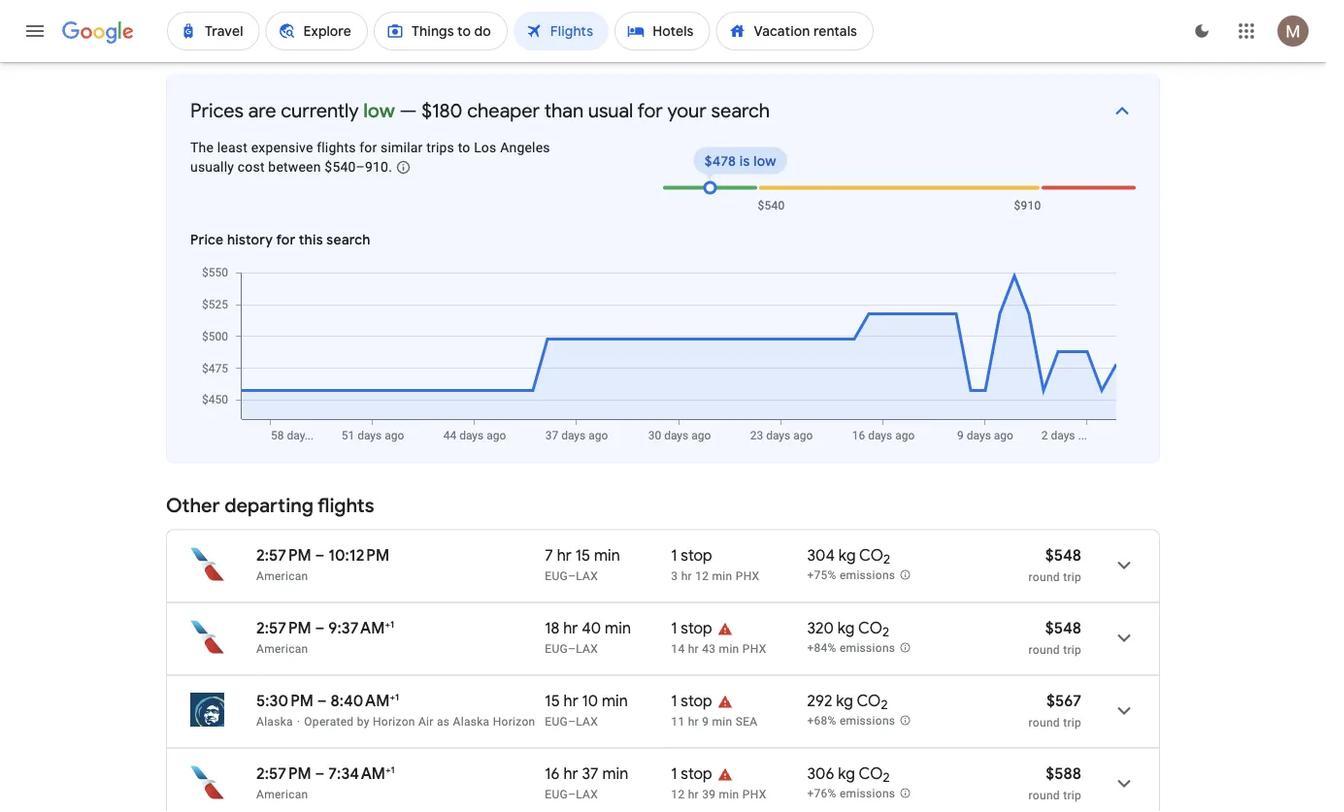 Task type: describe. For each thing, give the bounding box(es) containing it.
stop inside 1 stop 3 hr 12 min phx
[[681, 546, 713, 566]]

between
[[268, 159, 321, 175]]

14
[[671, 642, 685, 656]]

+75% emissions
[[807, 569, 896, 583]]

other departing flights
[[166, 494, 374, 519]]

2 horizon from the left
[[493, 715, 536, 729]]

usually
[[190, 159, 234, 175]]

skywest
[[388, 9, 433, 23]]

total duration 5 hr 9 min. element
[[545, 0, 671, 8]]

main menu image
[[23, 19, 47, 43]]

prices are currently low — $180 cheaper than usual for your search
[[190, 99, 770, 123]]

your
[[668, 99, 707, 123]]

eug for 16
[[545, 788, 568, 802]]

operated by skywest airlines as american eagle
[[319, 9, 582, 23]]

stop for 16 hr 37 min
[[681, 764, 713, 784]]

Departure time: 2:57 PM. text field
[[256, 764, 311, 784]]

15 inside 7 hr 15 min eug – lax
[[576, 546, 591, 566]]

Departure time: 5:30 PM. text field
[[256, 691, 314, 711]]

+76%
[[807, 788, 837, 801]]

lax for 15
[[576, 570, 598, 583]]

18
[[545, 619, 560, 638]]

304 kg co 2
[[807, 546, 891, 568]]

2 for 304
[[884, 552, 891, 568]]

2:57 pm – 9:37 am + 1
[[256, 619, 394, 638]]

1 up 12 hr 39 min phx
[[671, 764, 677, 784]]

are
[[248, 99, 276, 123]]

5:30 pm – 8:40 am + 1
[[256, 691, 399, 711]]

1 stop flight. element for 16 hr 37 min
[[671, 764, 713, 787]]

1 stop for 15 hr 10 min
[[671, 691, 713, 711]]

306 kg co 2
[[807, 764, 890, 787]]

co for 306
[[859, 764, 883, 784]]

price history for this search
[[190, 232, 371, 249]]

lax for 10
[[576, 715, 598, 729]]

leaves eugene airport (eug) at 2:57 pm on thursday, november 30 and arrives at los angeles international airport at 7:34 am on friday, december 1. element
[[256, 764, 395, 784]]

operated by horizon air as alaska horizon
[[304, 715, 536, 729]]

2 horizontal spatial for
[[638, 99, 663, 123]]

angeles
[[500, 140, 550, 156]]

– right 5:30 pm text field
[[317, 691, 327, 711]]

by for horizon
[[357, 715, 370, 729]]

1 horizon from the left
[[373, 715, 415, 729]]

american down 2:57 pm text field
[[256, 788, 308, 802]]

+84%
[[807, 642, 837, 656]]

16 hr 37 min eug – lax
[[545, 764, 629, 802]]

price history graph image
[[188, 266, 1136, 443]]

eug for 7
[[545, 570, 568, 583]]

$548 for 320
[[1046, 619, 1082, 638]]

Arrival time: 9:37 AM on  Friday, December 1. text field
[[329, 619, 394, 638]]

$540–910
[[325, 159, 389, 175]]

10:12 pm
[[329, 546, 390, 566]]

the
[[190, 140, 214, 156]]

37
[[582, 764, 599, 784]]

3
[[671, 570, 678, 583]]

+76% emissions
[[807, 788, 896, 801]]

min right "55"
[[688, 9, 709, 23]]

– inside 2:57 pm – 10:12 pm american
[[315, 546, 325, 566]]

$180
[[422, 99, 463, 123]]

emissions for 306
[[840, 788, 896, 801]]

320
[[807, 619, 834, 638]]

american down 2:57 pm – 9:37 am + 1
[[256, 642, 308, 656]]

departure time: 2:57 pm. text field for 9:37 am
[[256, 619, 311, 638]]

for inside the least expensive flights for similar trips to los angeles usually cost between $540–910 .
[[360, 140, 377, 156]]

– inside 7 hr 15 min eug – lax
[[568, 570, 576, 583]]

16
[[545, 764, 560, 784]]

14 hr 43 min phx
[[671, 642, 767, 656]]

5:30 pm
[[256, 691, 314, 711]]

phx inside 1 stop 3 hr 12 min phx
[[736, 570, 760, 583]]

$540
[[758, 199, 785, 212]]

– right 2:57 pm text field
[[315, 764, 325, 784]]

min for 10
[[602, 691, 628, 711]]

eug – lax
[[545, 9, 598, 23]]

least
[[217, 140, 248, 156]]

layover (1 of 1) is a 3 hr 12 min layover at phoenix sky harbor international airport in phoenix. element
[[671, 569, 798, 584]]

stop for 18 hr 40 min
[[681, 619, 713, 638]]

hr for 10
[[564, 691, 579, 711]]

304
[[807, 546, 835, 566]]

departure time: 2:57 pm. text field for 10:12 pm
[[256, 546, 311, 566]]

is
[[740, 153, 750, 170]]

air
[[419, 715, 434, 729]]

trip for 292
[[1064, 716, 1082, 730]]

+ for 7:34 am
[[386, 764, 391, 776]]

15 inside 15 hr 10 min eug – lax
[[545, 691, 560, 711]]

min for 37
[[603, 764, 629, 784]]

price
[[190, 232, 224, 249]]

departing
[[225, 494, 314, 519]]

+ for 8:40 am
[[390, 691, 395, 704]]

+68%
[[807, 715, 837, 729]]

layover (1 of 1) is a 14 hr 43 min overnight layover at phoenix sky harbor international airport in phoenix. element
[[671, 641, 798, 657]]

lax for 40
[[576, 642, 598, 656]]

2:57 pm – 7:34 am + 1
[[256, 764, 395, 784]]

as for american
[[480, 9, 493, 23]]

eagle
[[552, 9, 582, 23]]

292 kg co 2
[[807, 691, 888, 714]]

1 vertical spatial 12
[[671, 788, 685, 802]]

$548 for 304
[[1046, 546, 1082, 566]]

$910
[[1014, 199, 1042, 212]]

min for 40
[[605, 619, 631, 638]]

kg for 320
[[838, 619, 855, 638]]

to
[[458, 140, 470, 156]]

flight details. leaves eugene airport (eug) at 2:57 pm on thursday, november 30 and arrives at los angeles international airport at 10:12 pm on thursday, november 30. image
[[1101, 542, 1148, 589]]

expensive
[[251, 140, 313, 156]]

this
[[299, 232, 323, 249]]

currently
[[281, 99, 359, 123]]

Arrival time: 7:34 AM on  Friday, December 1. text field
[[329, 764, 395, 784]]

flight details. leaves eugene airport (eug) at 5:30 pm on thursday, november 30 and arrives at los angeles international airport at 8:40 am on friday, december 1. image
[[1101, 688, 1148, 735]]

phx inside layover (1 of 1) is a 14 hr 43 min overnight layover at phoenix sky harbor international airport in phoenix. element
[[743, 642, 767, 656]]

min inside 1 stop 3 hr 12 min phx
[[712, 570, 733, 583]]

306
[[807, 764, 835, 784]]

—
[[400, 99, 417, 123]]

567 US dollars text field
[[1047, 691, 1082, 711]]

emissions for 304
[[840, 569, 896, 583]]

american inside 2:57 pm – 10:12 pm american
[[256, 570, 308, 583]]

1 up 11
[[671, 691, 677, 711]]

cheaper
[[467, 99, 540, 123]]

– inside 15 hr 10 min eug – lax
[[568, 715, 576, 729]]

8:40 am
[[331, 691, 390, 711]]

american up are
[[256, 9, 308, 23]]

total duration 7 hr 15 min. element
[[545, 546, 671, 569]]



Task type: locate. For each thing, give the bounding box(es) containing it.
– down total duration 7 hr 15 min. element at the bottom of page
[[568, 570, 576, 583]]

0 vertical spatial 12
[[695, 570, 709, 583]]

low
[[363, 99, 395, 123], [754, 153, 777, 170]]

1 stop 3 hr 12 min phx
[[671, 546, 760, 583]]

0 horizontal spatial as
[[437, 715, 450, 729]]

+121% emissions button
[[802, 0, 918, 27]]

Arrival time: 10:12 PM. text field
[[329, 546, 390, 566]]

flights up the $540–910
[[317, 140, 356, 156]]

1 up 14
[[671, 619, 677, 638]]

round down $548 text field
[[1029, 643, 1060, 657]]

min for 39
[[719, 788, 740, 802]]

2 for 292
[[881, 697, 888, 714]]

lax down total duration 7 hr 15 min. element at the bottom of page
[[576, 570, 598, 583]]

+ down "operated by horizon air as alaska horizon"
[[386, 764, 391, 776]]

eug for 15
[[545, 715, 568, 729]]

$588 round trip
[[1029, 764, 1082, 803]]

0 vertical spatial +
[[385, 619, 390, 631]]

lax inside 16 hr 37 min eug – lax
[[576, 788, 598, 802]]

$548 round trip up $567 in the bottom of the page
[[1029, 619, 1082, 657]]

$548 round trip for 320
[[1029, 619, 1082, 657]]

by for skywest
[[372, 9, 385, 23]]

1 stop flight. element up the 39
[[671, 764, 713, 787]]

hr inside 15 hr 10 min eug – lax
[[564, 691, 579, 711]]

2 inside 304 kg co 2
[[884, 552, 891, 568]]

1 right the 7:34 am in the bottom left of the page
[[391, 764, 395, 776]]

trip for 306
[[1064, 789, 1082, 803]]

Departure time: 2:57 PM. text field
[[256, 546, 311, 566], [256, 619, 311, 638]]

4 round from the top
[[1029, 789, 1060, 803]]

alaska down 5:30 pm
[[256, 715, 293, 729]]

co inside 304 kg co 2
[[859, 546, 884, 566]]

1 stop flight. element up the 3
[[671, 546, 713, 569]]

kg for 292
[[836, 691, 854, 711]]

operated for operated by skywest airlines as american eagle
[[319, 9, 369, 23]]

the least expensive flights for similar trips to los angeles usually cost between $540–910 .
[[190, 140, 550, 175]]

55 min phx
[[671, 9, 736, 23]]

588 US dollars text field
[[1046, 764, 1082, 784]]

lax inside 15 hr 10 min eug – lax
[[576, 715, 598, 729]]

co up +75% emissions on the right of the page
[[859, 546, 884, 566]]

stop for 15 hr 10 min
[[681, 691, 713, 711]]

2:57 pm for 9:37 am
[[256, 619, 311, 638]]

eug inside 15 hr 10 min eug – lax
[[545, 715, 568, 729]]

eug
[[545, 9, 568, 23], [545, 570, 568, 583], [545, 642, 568, 656], [545, 715, 568, 729], [545, 788, 568, 802]]

1 eug from the top
[[545, 9, 568, 23]]

hr inside 16 hr 37 min eug – lax
[[564, 764, 578, 784]]

7:34 am
[[329, 764, 386, 784]]

1 vertical spatial by
[[357, 715, 370, 729]]

min right the 9 at the bottom of page
[[712, 715, 733, 729]]

12 hr 39 min phx
[[671, 788, 767, 802]]

7
[[545, 546, 553, 566]]

2 vertical spatial for
[[276, 232, 295, 249]]

1
[[671, 546, 677, 566], [390, 619, 394, 631], [671, 619, 677, 638], [395, 691, 399, 704], [671, 691, 677, 711], [391, 764, 395, 776], [671, 764, 677, 784]]

for left this at the top of the page
[[276, 232, 295, 249]]

1 horizontal spatial alaska
[[453, 715, 490, 729]]

total duration 18 hr 40 min. element
[[545, 619, 671, 641]]

– down total duration 18 hr 40 min. element in the bottom of the page
[[568, 642, 576, 656]]

11
[[671, 715, 685, 729]]

2 trip from the top
[[1064, 643, 1082, 657]]

292
[[807, 691, 833, 711]]

round inside $588 round trip
[[1029, 789, 1060, 803]]

co inside 306 kg co 2
[[859, 764, 883, 784]]

4 1 stop flight. element from the top
[[671, 764, 713, 787]]

total duration 16 hr 37 min. element
[[545, 764, 671, 787]]

1 horizontal spatial low
[[754, 153, 777, 170]]

$478
[[705, 153, 736, 170]]

+ inside '2:57 pm – 7:34 am + 1'
[[386, 764, 391, 776]]

+ down 10:12 pm
[[385, 619, 390, 631]]

hr for 40
[[563, 619, 578, 638]]

2:57 pm left the 9:37 am
[[256, 619, 311, 638]]

1 vertical spatial as
[[437, 715, 450, 729]]

hr inside 1 stop 3 hr 12 min phx
[[681, 570, 692, 583]]

2 1 stop flight. element from the top
[[671, 619, 713, 641]]

hr inside 7 hr 15 min eug – lax
[[557, 546, 572, 566]]

11 hr 9 min sea
[[671, 715, 758, 729]]

2 $548 from the top
[[1046, 619, 1082, 638]]

– left 10:12 pm
[[315, 546, 325, 566]]

1 vertical spatial $548 round trip
[[1029, 619, 1082, 657]]

2:57 pm
[[256, 546, 311, 566], [256, 619, 311, 638], [256, 764, 311, 784]]

prices
[[190, 99, 244, 123]]

2 for 320
[[883, 625, 890, 641]]

0 horizontal spatial horizon
[[373, 715, 415, 729]]

trips
[[427, 140, 454, 156]]

0 vertical spatial $548
[[1046, 546, 1082, 566]]

2 vertical spatial +
[[386, 764, 391, 776]]

4 stop from the top
[[681, 764, 713, 784]]

hr right 16
[[564, 764, 578, 784]]

price history graph application
[[188, 266, 1136, 443]]

history
[[227, 232, 273, 249]]

horizon left 15 hr 10 min eug – lax
[[493, 715, 536, 729]]

departure time: 2:57 pm. text field left the 9:37 am
[[256, 619, 311, 638]]

1 stop for 18 hr 40 min
[[671, 619, 713, 638]]

1 1 stop from the top
[[671, 619, 713, 638]]

co inside 292 kg co 2
[[857, 691, 881, 711]]

hr left the 39
[[688, 788, 699, 802]]

– down the "total duration 16 hr 37 min." "element"
[[568, 788, 576, 802]]

1 round from the top
[[1029, 571, 1060, 584]]

round inside $567 round trip
[[1029, 716, 1060, 730]]

2 vertical spatial 1 stop
[[671, 764, 713, 784]]

min right 7
[[594, 546, 620, 566]]

4 eug from the top
[[545, 715, 568, 729]]

hr right 14
[[688, 642, 699, 656]]

eug for 18
[[545, 642, 568, 656]]

lax for 37
[[576, 788, 598, 802]]

2 vertical spatial 2:57 pm
[[256, 764, 311, 784]]

2 eug from the top
[[545, 570, 568, 583]]

2 2:57 pm from the top
[[256, 619, 311, 638]]

$567 round trip
[[1029, 691, 1082, 730]]

learn more about price insights image
[[396, 160, 411, 175]]

min for 15
[[594, 546, 620, 566]]

1 departure time: 2:57 pm. text field from the top
[[256, 546, 311, 566]]

+ inside 5:30 pm – 8:40 am + 1
[[390, 691, 395, 704]]

american
[[256, 9, 308, 23], [497, 9, 549, 23], [256, 570, 308, 583], [256, 642, 308, 656], [256, 788, 308, 802]]

3 1 stop flight. element from the top
[[671, 691, 713, 714]]

hr inside "element"
[[688, 715, 699, 729]]

min inside "element"
[[712, 715, 733, 729]]

lax down the total duration 5 hr 9 min. element
[[576, 9, 598, 23]]

1 stop flight. element for 18 hr 40 min
[[671, 619, 713, 641]]

usual
[[588, 99, 633, 123]]

flights up arrival time: 10:12 pm. text field
[[318, 494, 374, 519]]

0 vertical spatial search
[[711, 99, 770, 123]]

eug inside 18 hr 40 min eug – lax
[[545, 642, 568, 656]]

1 vertical spatial operated
[[304, 715, 354, 729]]

9
[[702, 715, 709, 729]]

1 inside '2:57 pm – 7:34 am + 1'
[[391, 764, 395, 776]]

lax down '40'
[[576, 642, 598, 656]]

min right the 39
[[719, 788, 740, 802]]

+
[[385, 619, 390, 631], [390, 691, 395, 704], [386, 764, 391, 776]]

other
[[166, 494, 220, 519]]

hr
[[557, 546, 572, 566], [681, 570, 692, 583], [563, 619, 578, 638], [688, 642, 699, 656], [564, 691, 579, 711], [688, 715, 699, 729], [564, 764, 578, 784], [688, 788, 699, 802]]

0 vertical spatial 1 stop
[[671, 619, 713, 638]]

hr for 39
[[688, 788, 699, 802]]

1 2:57 pm from the top
[[256, 546, 311, 566]]

3 1 stop from the top
[[671, 764, 713, 784]]

1 lax from the top
[[576, 9, 598, 23]]

for
[[638, 99, 663, 123], [360, 140, 377, 156], [276, 232, 295, 249]]

0 vertical spatial low
[[363, 99, 395, 123]]

39
[[702, 788, 716, 802]]

horizon
[[373, 715, 415, 729], [493, 715, 536, 729]]

flight details. leaves eugene airport (eug) at 2:57 pm on thursday, november 30 and arrives at los angeles international airport at 9:37 am on friday, december 1. image
[[1101, 615, 1148, 662]]

min for 9
[[712, 715, 733, 729]]

1 stop up 11
[[671, 691, 713, 711]]

lax inside 7 hr 15 min eug – lax
[[576, 570, 598, 583]]

1 inside 5:30 pm – 8:40 am + 1
[[395, 691, 399, 704]]

round down 548 us dollars text box
[[1029, 571, 1060, 584]]

min right '40'
[[605, 619, 631, 638]]

min for 43
[[719, 642, 740, 656]]

$548 left flight details. leaves eugene airport (eug) at 2:57 pm on thursday, november 30 and arrives at los angeles international airport at 10:12 pm on thursday, november 30. icon
[[1046, 546, 1082, 566]]

by down 'arrival time: 8:40 am on  friday, december 1.' text field
[[357, 715, 370, 729]]

18 hr 40 min eug – lax
[[545, 619, 631, 656]]

for up the $540–910
[[360, 140, 377, 156]]

as
[[480, 9, 493, 23], [437, 715, 450, 729]]

2 inside 292 kg co 2
[[881, 697, 888, 714]]

phx right the 39
[[743, 788, 767, 802]]

10
[[582, 691, 598, 711]]

round for 292
[[1029, 716, 1060, 730]]

operated down 5:30 pm – 8:40 am + 1
[[304, 715, 354, 729]]

15 left 10
[[545, 691, 560, 711]]

min inside 15 hr 10 min eug – lax
[[602, 691, 628, 711]]

hr right the 3
[[681, 570, 692, 583]]

0 horizontal spatial for
[[276, 232, 295, 249]]

hr for 15
[[557, 546, 572, 566]]

co for 292
[[857, 691, 881, 711]]

2 stop from the top
[[681, 619, 713, 638]]

co for 320
[[858, 619, 883, 638]]

548 US dollars text field
[[1046, 619, 1082, 638]]

1 vertical spatial departure time: 2:57 pm. text field
[[256, 619, 311, 638]]

0 horizontal spatial search
[[327, 232, 371, 249]]

alaska right air
[[453, 715, 490, 729]]

eug inside 16 hr 37 min eug – lax
[[545, 788, 568, 802]]

$548 round trip for 304
[[1029, 546, 1082, 584]]

2 up +75% emissions on the right of the page
[[884, 552, 891, 568]]

1 stop flight. element
[[671, 546, 713, 569], [671, 619, 713, 641], [671, 691, 713, 714], [671, 764, 713, 787]]

1 stop up the 39
[[671, 764, 713, 784]]

min right 10
[[602, 691, 628, 711]]

0 horizontal spatial alaska
[[256, 715, 293, 729]]

1 stop for 16 hr 37 min
[[671, 764, 713, 784]]

trip for 320
[[1064, 643, 1082, 657]]

phx right the 3
[[736, 570, 760, 583]]

5 lax from the top
[[576, 788, 598, 802]]

+75%
[[807, 569, 837, 583]]

departure time: 2:57 pm. text field down other departing flights
[[256, 546, 311, 566]]

flights
[[317, 140, 356, 156], [318, 494, 374, 519]]

+121% emissions
[[807, 9, 903, 23]]

flights inside the least expensive flights for similar trips to los angeles usually cost between $540–910 .
[[317, 140, 356, 156]]

2 lax from the top
[[576, 570, 598, 583]]

2 up +76% emissions
[[883, 770, 890, 787]]

0 horizontal spatial 12
[[671, 788, 685, 802]]

2 departure time: 2:57 pm. text field from the top
[[256, 619, 311, 638]]

kg up "+68% emissions"
[[836, 691, 854, 711]]

trip
[[1064, 571, 1082, 584], [1064, 643, 1082, 657], [1064, 716, 1082, 730], [1064, 789, 1082, 803]]

3 stop from the top
[[681, 691, 713, 711]]

trip down 548 us dollars text box
[[1064, 571, 1082, 584]]

airlines
[[436, 9, 477, 23]]

+ for 9:37 am
[[385, 619, 390, 631]]

1 vertical spatial low
[[754, 153, 777, 170]]

0 vertical spatial for
[[638, 99, 663, 123]]

1 stop flight. element for 15 hr 10 min
[[671, 691, 713, 714]]

as right airlines
[[480, 9, 493, 23]]

1 horizontal spatial for
[[360, 140, 377, 156]]

– down the total duration 15 hr 10 min. element
[[568, 715, 576, 729]]

leaves eugene airport (eug) at 2:57 pm on thursday, november 30 and arrives at los angeles international airport at 10:12 pm on thursday, november 30. element
[[256, 546, 390, 566]]

43
[[702, 642, 716, 656]]

0 horizontal spatial 15
[[545, 691, 560, 711]]

1 horizontal spatial as
[[480, 9, 493, 23]]

kg up +75% emissions on the right of the page
[[839, 546, 856, 566]]

phx inside layover (1 of 1) is a 55 min layover at phoenix sky harbor international airport in phoenix. element
[[712, 9, 736, 23]]

horizon left air
[[373, 715, 415, 729]]

search up $478 is low
[[711, 99, 770, 123]]

3 trip from the top
[[1064, 716, 1082, 730]]

trip down $567 in the bottom of the page
[[1064, 716, 1082, 730]]

1 horizontal spatial horizon
[[493, 715, 536, 729]]

1 vertical spatial 1 stop
[[671, 691, 713, 711]]

1 1 stop flight. element from the top
[[671, 546, 713, 569]]

cost
[[238, 159, 265, 175]]

min right "43"
[[719, 642, 740, 656]]

$548
[[1046, 546, 1082, 566], [1046, 619, 1082, 638]]

1 inside 1 stop 3 hr 12 min phx
[[671, 546, 677, 566]]

0 vertical spatial 15
[[576, 546, 591, 566]]

1 $548 from the top
[[1046, 546, 1082, 566]]

2:57 pm inside 2:57 pm – 10:12 pm american
[[256, 546, 311, 566]]

12 right the 3
[[695, 570, 709, 583]]

trip inside $588 round trip
[[1064, 789, 1082, 803]]

0 vertical spatial flights
[[317, 140, 356, 156]]

low right is
[[754, 153, 777, 170]]

layover (1 of 1) is a 12 hr 39 min overnight layover at phoenix sky harbor international airport in phoenix. element
[[671, 787, 798, 803]]

hr right the 18
[[563, 619, 578, 638]]

co inside 320 kg co 2
[[858, 619, 883, 638]]

1 vertical spatial for
[[360, 140, 377, 156]]

leaves eugene airport (eug) at 2:57 pm on thursday, november 30 and arrives at los angeles international airport at 9:37 am on friday, december 1. element
[[256, 619, 394, 638]]

layover (1 of 1) is a 11 hr 9 min overnight layover at seattle-tacoma international airport in seattle. element
[[671, 714, 798, 730]]

trip inside $567 round trip
[[1064, 716, 1082, 730]]

co up +84% emissions
[[858, 619, 883, 638]]

phx
[[712, 9, 736, 23], [736, 570, 760, 583], [743, 642, 767, 656], [743, 788, 767, 802]]

1 up "operated by horizon air as alaska horizon"
[[395, 691, 399, 704]]

320 kg co 2
[[807, 619, 890, 641]]

by left skywest
[[372, 9, 385, 23]]

40
[[582, 619, 601, 638]]

min inside 18 hr 40 min eug – lax
[[605, 619, 631, 638]]

total duration 15 hr 10 min. element
[[545, 691, 671, 714]]

0 horizontal spatial low
[[363, 99, 395, 123]]

operated left skywest
[[319, 9, 369, 23]]

flight details. leaves eugene airport (eug) at 2:57 pm on thursday, november 30 and arrives at los angeles international airport at 7:34 am on friday, december 1. image
[[1101, 761, 1148, 807]]

5 eug from the top
[[545, 788, 568, 802]]

leaves eugene airport (eug) at 5:30 pm on thursday, november 30 and arrives at los angeles international airport at 8:40 am on friday, december 1. element
[[256, 691, 399, 711]]

12
[[695, 570, 709, 583], [671, 788, 685, 802]]

– inside 18 hr 40 min eug – lax
[[568, 642, 576, 656]]

1 vertical spatial +
[[390, 691, 395, 704]]

kg inside 320 kg co 2
[[838, 619, 855, 638]]

round for 306
[[1029, 789, 1060, 803]]

lax down 37
[[576, 788, 598, 802]]

+ inside 2:57 pm – 9:37 am + 1
[[385, 619, 390, 631]]

2:57 pm for 10:12 pm
[[256, 546, 311, 566]]

for left your
[[638, 99, 663, 123]]

1 trip from the top
[[1064, 571, 1082, 584]]

1 alaska from the left
[[256, 715, 293, 729]]

3 lax from the top
[[576, 642, 598, 656]]

co up +76% emissions
[[859, 764, 883, 784]]

stop up "43"
[[681, 619, 713, 638]]

12 left the 39
[[671, 788, 685, 802]]

operated for operated by horizon air as alaska horizon
[[304, 715, 354, 729]]

than
[[544, 99, 584, 123]]

kg inside 292 kg co 2
[[836, 691, 854, 711]]

emissions down 292 kg co 2
[[840, 715, 896, 729]]

2 up "+68% emissions"
[[881, 697, 888, 714]]

$588
[[1046, 764, 1082, 784]]

1 stop flight. element up 14
[[671, 619, 713, 641]]

kg for 306
[[838, 764, 856, 784]]

2 alaska from the left
[[453, 715, 490, 729]]

round down 588 us dollars text field
[[1029, 789, 1060, 803]]

0 vertical spatial by
[[372, 9, 385, 23]]

1 vertical spatial $548
[[1046, 619, 1082, 638]]

2 1 stop from the top
[[671, 691, 713, 711]]

0 vertical spatial as
[[480, 9, 493, 23]]

Arrival time: 8:40 AM on  Friday, December 1. text field
[[331, 691, 399, 711]]

548 US dollars text field
[[1046, 546, 1082, 566]]

+68% emissions
[[807, 715, 896, 729]]

1 vertical spatial flights
[[318, 494, 374, 519]]

4 lax from the top
[[576, 715, 598, 729]]

–
[[568, 9, 576, 23], [315, 546, 325, 566], [568, 570, 576, 583], [315, 619, 325, 638], [568, 642, 576, 656], [317, 691, 327, 711], [568, 715, 576, 729], [315, 764, 325, 784], [568, 788, 576, 802]]

12 inside 1 stop 3 hr 12 min phx
[[695, 570, 709, 583]]

$478 is low
[[705, 153, 777, 170]]

1 stop flight. element up 11
[[671, 691, 713, 714]]

9:37 am
[[329, 619, 385, 638]]

3 round from the top
[[1029, 716, 1060, 730]]

as for alaska
[[437, 715, 450, 729]]

0 vertical spatial operated
[[319, 9, 369, 23]]

– down the total duration 5 hr 9 min. element
[[568, 9, 576, 23]]

7 hr 15 min eug – lax
[[545, 546, 620, 583]]

hr inside 18 hr 40 min eug – lax
[[563, 619, 578, 638]]

0 vertical spatial departure time: 2:57 pm. text field
[[256, 546, 311, 566]]

2 $548 round trip from the top
[[1029, 619, 1082, 657]]

1 horizontal spatial by
[[372, 9, 385, 23]]

search
[[711, 99, 770, 123], [327, 232, 371, 249]]

similar
[[381, 140, 423, 156]]

alaska
[[256, 715, 293, 729], [453, 715, 490, 729]]

$567
[[1047, 691, 1082, 711]]

$548 round trip
[[1029, 546, 1082, 584], [1029, 619, 1082, 657]]

1 inside 2:57 pm – 9:37 am + 1
[[390, 619, 394, 631]]

1 horizontal spatial 15
[[576, 546, 591, 566]]

0 vertical spatial $548 round trip
[[1029, 546, 1082, 584]]

sea
[[736, 715, 758, 729]]

1 right the 9:37 am
[[390, 619, 394, 631]]

1 up the 3
[[671, 546, 677, 566]]

kg up +76% emissions
[[838, 764, 856, 784]]

eug down the 18
[[545, 642, 568, 656]]

0 horizontal spatial by
[[357, 715, 370, 729]]

2 inside 320 kg co 2
[[883, 625, 890, 641]]

55
[[671, 9, 685, 23]]

1 stop from the top
[[681, 546, 713, 566]]

co for 304
[[859, 546, 884, 566]]

$548 round trip up $548 text field
[[1029, 546, 1082, 584]]

lax
[[576, 9, 598, 23], [576, 570, 598, 583], [576, 642, 598, 656], [576, 715, 598, 729], [576, 788, 598, 802]]

emissions for 320
[[840, 642, 896, 656]]

stop up the 39
[[681, 764, 713, 784]]

layover (1 of 1) is a 55 min layover at phoenix sky harbor international airport in phoenix. element
[[671, 8, 798, 24]]

emissions down 304 kg co 2
[[840, 569, 896, 583]]

emissions for 292
[[840, 715, 896, 729]]

emissions inside popup button
[[847, 9, 903, 23]]

1 vertical spatial 15
[[545, 691, 560, 711]]

1 vertical spatial 2:57 pm
[[256, 619, 311, 638]]

1 stop
[[671, 619, 713, 638], [671, 691, 713, 711], [671, 764, 713, 784]]

search right this at the top of the page
[[327, 232, 371, 249]]

trip for 304
[[1064, 571, 1082, 584]]

eug inside 7 hr 15 min eug – lax
[[545, 570, 568, 583]]

1 $548 round trip from the top
[[1029, 546, 1082, 584]]

2 for 306
[[883, 770, 890, 787]]

kg inside 304 kg co 2
[[839, 546, 856, 566]]

emissions
[[847, 9, 903, 23], [840, 569, 896, 583], [840, 642, 896, 656], [840, 715, 896, 729], [840, 788, 896, 801]]

1 horizontal spatial search
[[711, 99, 770, 123]]

min inside 16 hr 37 min eug – lax
[[603, 764, 629, 784]]

+84% emissions
[[807, 642, 896, 656]]

2 round from the top
[[1029, 643, 1060, 657]]

4 trip from the top
[[1064, 789, 1082, 803]]

– inside 16 hr 37 min eug – lax
[[568, 788, 576, 802]]

2:57 pm – 10:12 pm american
[[256, 546, 390, 583]]

round for 304
[[1029, 571, 1060, 584]]

 image
[[297, 715, 300, 729]]

kg inside 306 kg co 2
[[838, 764, 856, 784]]

american left eagle
[[497, 9, 549, 23]]

.
[[389, 159, 392, 175]]

round for 320
[[1029, 643, 1060, 657]]

lax inside 18 hr 40 min eug – lax
[[576, 642, 598, 656]]

hr for 37
[[564, 764, 578, 784]]

2:57 pm down 5:30 pm
[[256, 764, 311, 784]]

1 stop up 14
[[671, 619, 713, 638]]

by
[[372, 9, 385, 23], [357, 715, 370, 729]]

2 up +84% emissions
[[883, 625, 890, 641]]

1 horizontal spatial 12
[[695, 570, 709, 583]]

+121%
[[807, 9, 844, 23]]

kg up +84% emissions
[[838, 619, 855, 638]]

stop up the 9 at the bottom of page
[[681, 691, 713, 711]]

kg for 304
[[839, 546, 856, 566]]

1 vertical spatial search
[[327, 232, 371, 249]]

american down leaves eugene airport (eug) at 2:57 pm on thursday, november 30 and arrives at los angeles international airport at 10:12 pm on thursday, november 30. element
[[256, 570, 308, 583]]

hr for 43
[[688, 642, 699, 656]]

hr for 9
[[688, 715, 699, 729]]

emissions down 306 kg co 2
[[840, 788, 896, 801]]

emissions right +121%
[[847, 9, 903, 23]]

0 vertical spatial 2:57 pm
[[256, 546, 311, 566]]

min right the 3
[[712, 570, 733, 583]]

operated
[[319, 9, 369, 23], [304, 715, 354, 729]]

15
[[576, 546, 591, 566], [545, 691, 560, 711]]

phx inside layover (1 of 1) is a 12 hr 39 min overnight layover at phoenix sky harbor international airport in phoenix. element
[[743, 788, 767, 802]]

3 2:57 pm from the top
[[256, 764, 311, 784]]

+ up "operated by horizon air as alaska horizon"
[[390, 691, 395, 704]]

change appearance image
[[1179, 8, 1226, 54]]

15 hr 10 min eug – lax
[[545, 691, 628, 729]]

min inside 7 hr 15 min eug – lax
[[594, 546, 620, 566]]

2:57 pm for 7:34 am
[[256, 764, 311, 784]]

kg
[[839, 546, 856, 566], [838, 619, 855, 638], [836, 691, 854, 711], [838, 764, 856, 784]]

2 inside 306 kg co 2
[[883, 770, 890, 787]]

trip down $548 text field
[[1064, 643, 1082, 657]]

los
[[474, 140, 497, 156]]

3 eug from the top
[[545, 642, 568, 656]]

– left the 9:37 am
[[315, 619, 325, 638]]



Task type: vqa. For each thing, say whether or not it's contained in the screenshot.
557 US DOLLARS text box
no



